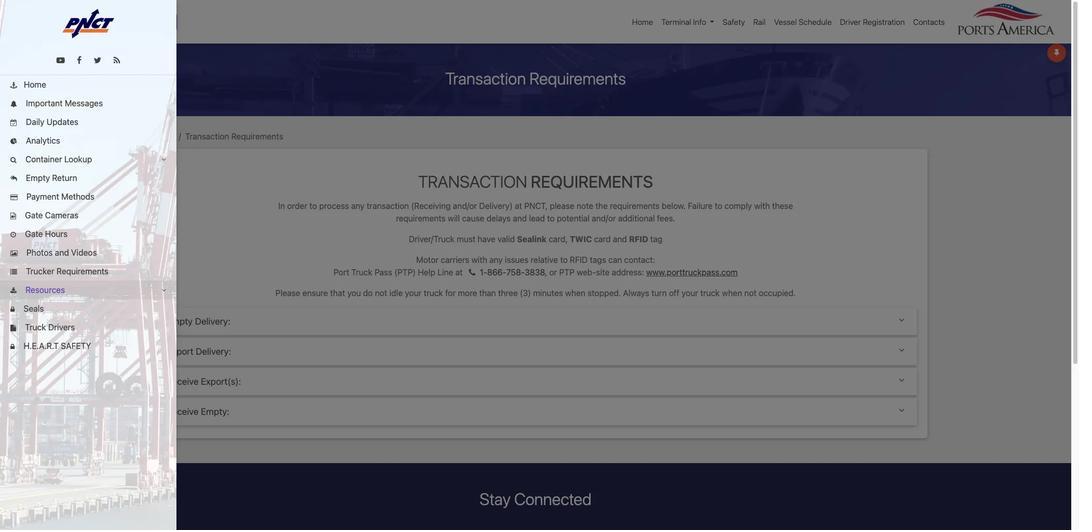 Task type: locate. For each thing, give the bounding box(es) containing it.
2 vertical spatial home link
[[152, 132, 175, 141]]

reply all image
[[10, 176, 17, 183]]

1 truck from the left
[[424, 289, 443, 298]]

0 vertical spatial with
[[754, 201, 770, 211]]

0 vertical spatial and
[[513, 214, 527, 223]]

2 horizontal spatial and
[[613, 235, 627, 244]]

to up ptp
[[560, 255, 568, 265]]

1 vertical spatial home
[[24, 80, 46, 89]]

search image
[[10, 157, 17, 164]]

0 vertical spatial rfid
[[629, 235, 648, 244]]

0 vertical spatial requirements
[[610, 201, 660, 211]]

1 horizontal spatial your
[[682, 289, 698, 298]]

1 vertical spatial requirements
[[396, 214, 446, 223]]

1 lock image from the top
[[10, 307, 15, 314]]

1 vertical spatial transaction
[[185, 132, 229, 141]]

www.porttruckpass.com
[[646, 268, 738, 277]]

1 vertical spatial truck
[[25, 323, 46, 332]]

and/or up cause
[[453, 201, 477, 211]]

0 horizontal spatial home
[[24, 80, 46, 89]]

2 lock image from the top
[[10, 344, 15, 351]]

requirements up additional
[[610, 201, 660, 211]]

seals link
[[0, 300, 177, 318]]

rail
[[754, 17, 766, 26]]

order
[[287, 201, 307, 211]]

clock o image
[[10, 232, 16, 239]]

(3)
[[520, 289, 531, 298]]

credit card image
[[10, 195, 18, 201]]

at down carriers
[[456, 268, 463, 277]]

driver registration
[[840, 17, 905, 26]]

truck right 'port'
[[351, 268, 373, 277]]

to right lead
[[547, 214, 555, 223]]

any inside in order to process any transaction (receiving and/or delivery) at pnct, please note the requirements below. failure to comply with these requirements will cause delays and lead to potential and/or additional fees.
[[351, 201, 365, 211]]

1 horizontal spatial when
[[722, 289, 742, 298]]

your
[[405, 289, 422, 298], [682, 289, 698, 298]]

driver/truck must have valid sealink card, twic card and rfid tag
[[409, 235, 663, 244]]

home
[[632, 17, 653, 26], [24, 80, 46, 89], [152, 132, 175, 141]]

and left lead
[[513, 214, 527, 223]]

driver registration link
[[836, 12, 909, 32]]

updates
[[47, 117, 78, 127]]

lock image inside seals link
[[10, 307, 15, 314]]

process
[[319, 201, 349, 211]]

1 horizontal spatial requirements
[[610, 201, 660, 211]]

0 horizontal spatial requirements
[[396, 214, 446, 223]]

0 vertical spatial gate
[[25, 211, 43, 220]]

with left these
[[754, 201, 770, 211]]

when
[[565, 289, 586, 298], [722, 289, 742, 298]]

with up the 1- on the bottom of page
[[472, 255, 487, 265]]

additional
[[618, 214, 655, 223]]

photos
[[26, 248, 53, 258]]

866-
[[487, 268, 507, 277]]

1 horizontal spatial and
[[513, 214, 527, 223]]

0 vertical spatial at
[[515, 201, 522, 211]]

to
[[310, 201, 317, 211], [715, 201, 723, 211], [547, 214, 555, 223], [560, 255, 568, 265]]

0 horizontal spatial your
[[405, 289, 422, 298]]

motor carriers with any issues relative to rfid tags can contact: port truck pass (ptp) help line at
[[334, 255, 655, 277]]

0 vertical spatial transaction
[[445, 68, 526, 88]]

not right do
[[375, 289, 387, 298]]

tags
[[590, 255, 606, 265]]

1 horizontal spatial with
[[754, 201, 770, 211]]

1-
[[480, 268, 487, 277]]

1 tab from the top
[[154, 308, 917, 335]]

1 horizontal spatial home
[[152, 132, 175, 141]]

and inside in order to process any transaction (receiving and/or delivery) at pnct, please note the requirements below. failure to comply with these requirements will cause delays and lead to potential and/or additional fees.
[[513, 214, 527, 223]]

when down www.porttruckpass.com link
[[722, 289, 742, 298]]

not
[[375, 289, 387, 298], [745, 289, 757, 298]]

delivery)
[[479, 201, 513, 211]]

your right idle
[[405, 289, 422, 298]]

payment
[[26, 192, 59, 201]]

home link for the safety link
[[628, 12, 658, 32]]

truck down seals
[[25, 323, 46, 332]]

3838
[[525, 268, 545, 277]]

messages
[[65, 99, 103, 108]]

1 horizontal spatial not
[[745, 289, 757, 298]]

lock image for h.e.a.r.t safety
[[10, 344, 15, 351]]

lock image up file image
[[10, 307, 15, 314]]

with inside in order to process any transaction (receiving and/or delivery) at pnct, please note the requirements below. failure to comply with these requirements will cause delays and lead to potential and/or additional fees.
[[754, 201, 770, 211]]

2 horizontal spatial home
[[632, 17, 653, 26]]

with
[[754, 201, 770, 211], [472, 255, 487, 265]]

photos and videos link
[[0, 244, 177, 262]]

h.e.a.r.t safety link
[[0, 337, 177, 356]]

empty
[[26, 173, 50, 183]]

1 vertical spatial home link
[[0, 75, 177, 94]]

truck drivers link
[[0, 318, 177, 337]]

truck left for
[[424, 289, 443, 298]]

tab list
[[154, 308, 917, 429]]

0 horizontal spatial truck
[[424, 289, 443, 298]]

1 gate from the top
[[25, 211, 43, 220]]

1 horizontal spatial and/or
[[592, 214, 616, 223]]

and/or down the
[[592, 214, 616, 223]]

not left occupied.
[[745, 289, 757, 298]]

0 vertical spatial and/or
[[453, 201, 477, 211]]

gate down the payment
[[25, 211, 43, 220]]

truck down www.porttruckpass.com link
[[701, 289, 720, 298]]

payment methods
[[24, 192, 94, 201]]

1 when from the left
[[565, 289, 586, 298]]

0 horizontal spatial rfid
[[570, 255, 588, 265]]

fees.
[[657, 214, 676, 223]]

do
[[363, 289, 373, 298]]

gate
[[25, 211, 43, 220], [25, 229, 43, 239]]

1 horizontal spatial truck
[[351, 268, 373, 277]]

2 truck from the left
[[701, 289, 720, 298]]

1 horizontal spatial at
[[515, 201, 522, 211]]

1 vertical spatial lock image
[[10, 344, 15, 351]]

rss image
[[114, 56, 120, 64]]

0 vertical spatial any
[[351, 201, 365, 211]]

will
[[448, 214, 460, 223]]

for
[[445, 289, 456, 298]]

pie chart image
[[10, 139, 17, 145]]

minutes
[[533, 289, 563, 298]]

0 horizontal spatial not
[[375, 289, 387, 298]]

analytics link
[[0, 131, 177, 150]]

failure
[[688, 201, 713, 211]]

and right card
[[613, 235, 627, 244]]

vessel
[[774, 17, 797, 26]]

anchor image
[[10, 83, 17, 89]]

1 vertical spatial at
[[456, 268, 463, 277]]

daily updates link
[[0, 113, 177, 131]]

0 horizontal spatial and
[[55, 248, 69, 258]]

1-866-758-3838 link
[[465, 268, 545, 277]]

any right process
[[351, 201, 365, 211]]

port
[[334, 268, 349, 277]]

1 vertical spatial and/or
[[592, 214, 616, 223]]

three
[[498, 289, 518, 298]]

0 horizontal spatial when
[[565, 289, 586, 298]]

resources link
[[0, 281, 177, 300]]

tag
[[651, 235, 663, 244]]

2 when from the left
[[722, 289, 742, 298]]

please
[[276, 289, 300, 298]]

0 horizontal spatial at
[[456, 268, 463, 277]]

stay connected
[[480, 490, 592, 510]]

758-
[[507, 268, 525, 277]]

rfid up web- at the bottom right of the page
[[570, 255, 588, 265]]

driver/truck
[[409, 235, 455, 244]]

truck
[[351, 268, 373, 277], [25, 323, 46, 332]]

lock image inside h.e.a.r.t safety 'link'
[[10, 344, 15, 351]]

lock image for seals
[[10, 307, 15, 314]]

1 vertical spatial rfid
[[570, 255, 588, 265]]

at
[[515, 201, 522, 211], [456, 268, 463, 277]]

transaction
[[445, 68, 526, 88], [185, 132, 229, 141], [418, 172, 527, 191]]

1 vertical spatial with
[[472, 255, 487, 265]]

2 not from the left
[[745, 289, 757, 298]]

trucker
[[26, 267, 54, 276]]

line
[[438, 268, 453, 277]]

2 gate from the top
[[25, 229, 43, 239]]

0 vertical spatial lock image
[[10, 307, 15, 314]]

requirements
[[610, 201, 660, 211], [396, 214, 446, 223]]

hours
[[45, 229, 68, 239]]

file image
[[10, 326, 16, 332]]

pass
[[375, 268, 392, 277]]

empty return link
[[0, 169, 177, 187]]

gate hours
[[23, 229, 68, 239]]

0 vertical spatial home link
[[628, 12, 658, 32]]

2 vertical spatial home
[[152, 132, 175, 141]]

lock image down file image
[[10, 344, 15, 351]]

card,
[[549, 235, 568, 244]]

gate up photos
[[25, 229, 43, 239]]

4 tab from the top
[[154, 398, 917, 426]]

your right "off"
[[682, 289, 698, 298]]

twic
[[570, 235, 592, 244]]

1 horizontal spatial truck
[[701, 289, 720, 298]]

any up 866-
[[490, 255, 503, 265]]

lock image
[[10, 307, 15, 314], [10, 344, 15, 351]]

contacts link
[[909, 12, 949, 32]]

at left pnct,
[[515, 201, 522, 211]]

requirements down (receiving
[[396, 214, 446, 223]]

and/or
[[453, 201, 477, 211], [592, 214, 616, 223]]

youtube play image
[[56, 56, 65, 64]]

or
[[549, 268, 557, 277]]

below.
[[662, 201, 686, 211]]

0 horizontal spatial any
[[351, 201, 365, 211]]

rfid left "tag"
[[629, 235, 648, 244]]

1 horizontal spatial any
[[490, 255, 503, 265]]

1 vertical spatial any
[[490, 255, 503, 265]]

2 your from the left
[[682, 289, 698, 298]]

home link
[[628, 12, 658, 32], [0, 75, 177, 94], [152, 132, 175, 141]]

0 horizontal spatial with
[[472, 255, 487, 265]]

lookup
[[64, 155, 92, 164]]

seals
[[21, 304, 44, 314]]

0 vertical spatial truck
[[351, 268, 373, 277]]

angle down image
[[162, 157, 166, 163]]

turn
[[652, 289, 667, 298]]

must
[[457, 235, 476, 244]]

when down ptp
[[565, 289, 586, 298]]

and up the trucker requirements
[[55, 248, 69, 258]]

connected
[[514, 490, 592, 510]]

1-866-758-3838
[[478, 268, 545, 277]]

0 horizontal spatial and/or
[[453, 201, 477, 211]]

1 vertical spatial gate
[[25, 229, 43, 239]]

tab
[[154, 308, 917, 335], [154, 338, 917, 366], [154, 368, 917, 396], [154, 398, 917, 426]]



Task type: vqa. For each thing, say whether or not it's contained in the screenshot.
the 1.0
no



Task type: describe. For each thing, give the bounding box(es) containing it.
carriers
[[441, 255, 470, 265]]

empty return
[[24, 173, 77, 183]]

to right failure
[[715, 201, 723, 211]]

to right order
[[310, 201, 317, 211]]

1 your from the left
[[405, 289, 422, 298]]

with inside motor carriers with any issues relative to rfid tags can contact: port truck pass (ptp) help line at
[[472, 255, 487, 265]]

calendar check o image
[[10, 120, 17, 127]]

important messages
[[24, 99, 103, 108]]

trucker requirements link
[[0, 262, 177, 281]]

www.porttruckpass.com link
[[646, 268, 738, 277]]

stay
[[480, 490, 511, 510]]

comply
[[725, 201, 752, 211]]

videos
[[71, 248, 97, 258]]

more
[[458, 289, 477, 298]]

daily updates
[[24, 117, 78, 127]]

driver
[[840, 17, 861, 26]]

truck inside motor carriers with any issues relative to rfid tags can contact: port truck pass (ptp) help line at
[[351, 268, 373, 277]]

important
[[26, 99, 63, 108]]

h.e.a.r.t safety
[[21, 342, 91, 351]]

truck drivers
[[23, 323, 75, 332]]

angle down image
[[162, 288, 166, 294]]

in
[[278, 201, 285, 211]]

container lookup
[[23, 155, 92, 164]]

motor
[[416, 255, 439, 265]]

can
[[609, 255, 622, 265]]

facebook image
[[77, 56, 82, 64]]

the
[[596, 201, 608, 211]]

cause
[[462, 214, 485, 223]]

phone image
[[469, 268, 476, 277]]

safety link
[[719, 12, 749, 32]]

1 horizontal spatial rfid
[[629, 235, 648, 244]]

these
[[772, 201, 793, 211]]

analytics
[[24, 136, 60, 145]]

site
[[596, 268, 610, 277]]

web-
[[577, 268, 596, 277]]

off
[[669, 289, 680, 298]]

important messages link
[[0, 94, 177, 113]]

2 vertical spatial and
[[55, 248, 69, 258]]

daily
[[26, 117, 44, 127]]

schedule
[[799, 17, 832, 26]]

gate hours link
[[0, 225, 177, 244]]

help
[[418, 268, 435, 277]]

rfid inside motor carriers with any issues relative to rfid tags can contact: port truck pass (ptp) help line at
[[570, 255, 588, 265]]

container
[[25, 155, 62, 164]]

ptp
[[559, 268, 575, 277]]

potential
[[557, 214, 590, 223]]

contacts
[[913, 17, 945, 26]]

safety
[[61, 342, 91, 351]]

gate cameras
[[23, 211, 78, 220]]

you
[[347, 289, 361, 298]]

safety
[[723, 17, 745, 26]]

trucker requirements
[[24, 267, 109, 276]]

sealink
[[517, 235, 547, 244]]

than
[[479, 289, 496, 298]]

download image
[[10, 288, 17, 295]]

1 vertical spatial and
[[613, 235, 627, 244]]

registration
[[863, 17, 905, 26]]

at inside motor carriers with any issues relative to rfid tags can contact: port truck pass (ptp) help line at
[[456, 268, 463, 277]]

0 horizontal spatial truck
[[25, 323, 46, 332]]

methods
[[61, 192, 94, 201]]

always
[[623, 289, 650, 298]]

to inside motor carriers with any issues relative to rfid tags can contact: port truck pass (ptp) help line at
[[560, 255, 568, 265]]

please ensure that you do not idle your truck for more than three (3) minutes when stopped. always turn off your truck when not occupied.
[[276, 289, 796, 298]]

photo image
[[10, 251, 18, 257]]

card
[[594, 235, 611, 244]]

delays
[[487, 214, 511, 223]]

file movie o image
[[10, 213, 16, 220]]

list image
[[10, 269, 17, 276]]

2 vertical spatial transaction requirements
[[418, 172, 653, 191]]

stopped.
[[588, 289, 621, 298]]

please
[[550, 201, 575, 211]]

ensure
[[303, 289, 328, 298]]

0 vertical spatial home
[[632, 17, 653, 26]]

(ptp)
[[395, 268, 416, 277]]

any inside motor carriers with any issues relative to rfid tags can contact: port truck pass (ptp) help line at
[[490, 255, 503, 265]]

1 vertical spatial transaction requirements
[[185, 132, 283, 141]]

pnct,
[[524, 201, 548, 211]]

relative
[[531, 255, 558, 265]]

3 tab from the top
[[154, 368, 917, 396]]

gate for gate hours
[[25, 229, 43, 239]]

contact:
[[624, 255, 655, 265]]

vessel schedule link
[[770, 12, 836, 32]]

photos and videos
[[24, 248, 97, 258]]

requirements inside trucker requirements link
[[57, 267, 109, 276]]

,
[[545, 268, 547, 277]]

gate for gate cameras
[[25, 211, 43, 220]]

resources
[[23, 286, 65, 295]]

2 vertical spatial transaction
[[418, 172, 527, 191]]

return
[[52, 173, 77, 183]]

cameras
[[45, 211, 78, 220]]

note
[[577, 201, 594, 211]]

2 tab from the top
[[154, 338, 917, 366]]

that
[[330, 289, 345, 298]]

container lookup link
[[0, 150, 177, 169]]

1 not from the left
[[375, 289, 387, 298]]

valid
[[498, 235, 515, 244]]

have
[[478, 235, 496, 244]]

bell image
[[10, 101, 17, 108]]

home link for daily updates link
[[0, 75, 177, 94]]

0 vertical spatial transaction requirements
[[445, 68, 626, 88]]

idle
[[390, 289, 403, 298]]

transaction
[[367, 201, 409, 211]]

in order to process any transaction (receiving and/or delivery) at pnct, please note the requirements below. failure to comply with these requirements will cause delays and lead to potential and/or additional fees.
[[278, 201, 793, 223]]

twitter image
[[94, 56, 101, 64]]

address:
[[612, 268, 644, 277]]

payment methods link
[[0, 187, 177, 206]]

at inside in order to process any transaction (receiving and/or delivery) at pnct, please note the requirements below. failure to comply with these requirements will cause delays and lead to potential and/or additional fees.
[[515, 201, 522, 211]]

drivers
[[48, 323, 75, 332]]



